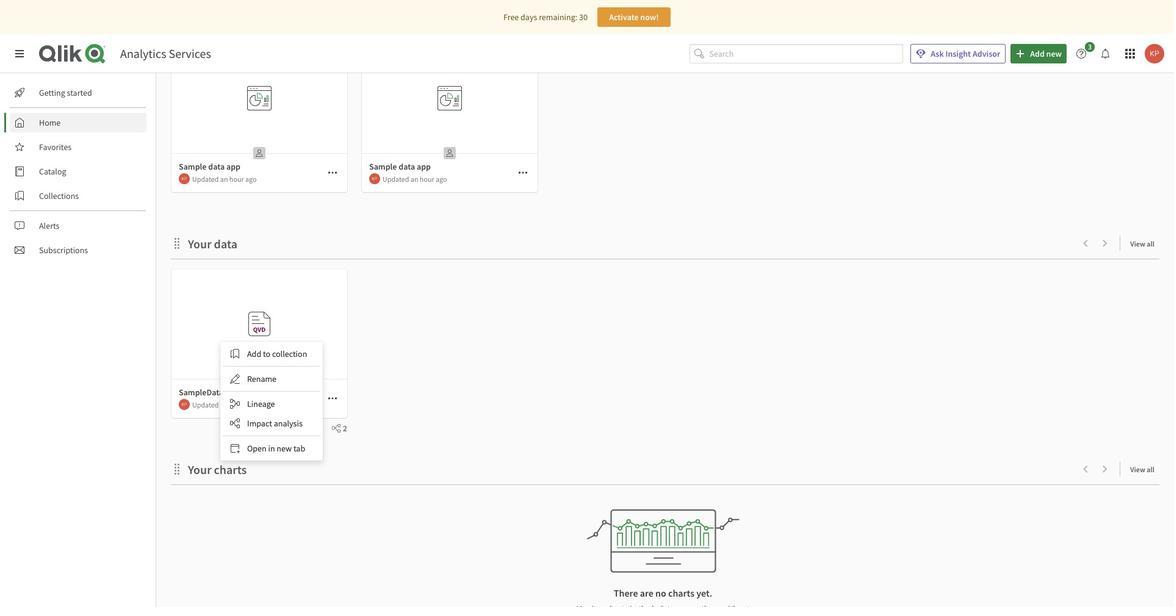 Task type: vqa. For each thing, say whether or not it's contained in the screenshot.
Collections
yes



Task type: describe. For each thing, give the bounding box(es) containing it.
an for 'personal' element related to kendall parks image
[[220, 174, 228, 183]]

there
[[614, 587, 638, 599]]

getting started
[[39, 87, 92, 98]]

open in new tab
[[247, 443, 305, 454]]

no
[[656, 587, 666, 599]]

0 horizontal spatial charts
[[214, 462, 247, 477]]

personal element for sampledata.qvd kendall parks icon
[[250, 369, 269, 389]]

analytics
[[120, 46, 166, 61]]

kendall parks element for sampledata.qvd kendall parks icon's 'personal' element
[[179, 399, 190, 410]]

subscriptions
[[39, 245, 88, 256]]

searchbar element
[[690, 44, 904, 64]]

main content containing your data
[[151, 4, 1174, 607]]

now!
[[641, 12, 659, 23]]

ago for sampledata.qvd kendall parks icon's 'personal' element
[[245, 400, 257, 409]]

view for your data
[[1131, 239, 1146, 248]]

home
[[39, 117, 61, 128]]

navigation pane element
[[0, 78, 156, 265]]

ask
[[931, 48, 944, 59]]

app for 'personal' element related to kendall parks icon corresponding to sample data app
[[417, 161, 431, 172]]

ago for 'personal' element related to kendall parks icon corresponding to sample data app
[[436, 174, 447, 183]]

ask insight advisor button
[[911, 44, 1006, 63]]

all for your data
[[1147, 239, 1155, 248]]

to
[[263, 349, 270, 360]]

analytics services element
[[120, 46, 211, 61]]

sampledata.qvd
[[179, 387, 240, 398]]

updated for kendall parks icon corresponding to sample data app
[[383, 174, 409, 183]]

more actions image
[[328, 394, 338, 403]]

updated an hour ago for 'personal' element related to kendall parks icon corresponding to sample data app
[[383, 174, 447, 183]]

personal element for kendall parks icon corresponding to sample data app
[[440, 143, 460, 163]]

app for 'personal' element related to kendall parks image
[[226, 161, 240, 172]]

free
[[504, 12, 519, 23]]

days
[[521, 12, 537, 23]]

lineage button
[[223, 394, 320, 414]]

alerts link
[[10, 216, 146, 236]]

updated for sampledata.qvd kendall parks icon
[[192, 400, 219, 409]]

open
[[247, 443, 267, 454]]

kendall parks element for 'personal' element related to kendall parks image
[[179, 173, 190, 184]]

sample for kendall parks image
[[179, 161, 207, 172]]

your for your data
[[188, 236, 212, 251]]

are
[[640, 587, 654, 599]]

view all for your data
[[1131, 239, 1155, 248]]

sample for kendall parks icon corresponding to sample data app
[[369, 161, 397, 172]]

home link
[[10, 113, 146, 132]]

remaining:
[[539, 12, 578, 23]]

menu containing add to collection
[[220, 342, 323, 461]]

analysis
[[274, 418, 303, 429]]

add to collection button
[[223, 344, 320, 364]]

alerts
[[39, 220, 59, 231]]

collection
[[272, 349, 307, 360]]

your data
[[188, 236, 237, 251]]

rename button
[[223, 369, 320, 389]]

an for 'personal' element related to kendall parks icon corresponding to sample data app
[[411, 174, 418, 183]]

hour for 'personal' element related to kendall parks icon corresponding to sample data app
[[420, 174, 434, 183]]

30
[[579, 12, 588, 23]]

move collection image
[[171, 237, 183, 249]]

hour for 'personal' element related to kendall parks image
[[229, 174, 244, 183]]

new
[[277, 443, 292, 454]]

personal element for kendall parks image
[[250, 143, 269, 163]]

your charts
[[188, 462, 247, 477]]



Task type: locate. For each thing, give the bounding box(es) containing it.
there are no charts yet.
[[614, 587, 712, 599]]

catalog link
[[10, 162, 146, 181]]

1 horizontal spatial sample
[[369, 161, 397, 172]]

0 horizontal spatial kendall parks image
[[179, 399, 190, 410]]

add to collection
[[247, 349, 307, 360]]

2 sample data app from the left
[[369, 161, 431, 172]]

charts down "open in new tab" link
[[214, 462, 247, 477]]

yet.
[[697, 587, 712, 599]]

activate now!
[[609, 12, 659, 23]]

ago
[[245, 174, 257, 183], [436, 174, 447, 183], [245, 400, 257, 409]]

main content
[[151, 4, 1174, 607]]

view all
[[1131, 239, 1155, 248], [1131, 465, 1155, 474]]

2 sample from the left
[[369, 161, 397, 172]]

activate now! link
[[598, 7, 671, 27]]

1 horizontal spatial kendall parks image
[[369, 173, 380, 184]]

0 vertical spatial view
[[1131, 239, 1146, 248]]

2 view all from the top
[[1131, 465, 1155, 474]]

charts right no
[[668, 587, 695, 599]]

catalog
[[39, 166, 66, 177]]

1 vertical spatial your
[[188, 462, 212, 477]]

personal element
[[250, 143, 269, 163], [440, 143, 460, 163], [250, 369, 269, 389]]

an for sampledata.qvd kendall parks icon's 'personal' element
[[220, 400, 228, 409]]

close sidebar menu image
[[15, 49, 24, 59]]

2 app from the left
[[417, 161, 431, 172]]

updated for kendall parks image
[[192, 174, 219, 183]]

lineage
[[247, 399, 275, 410]]

getting
[[39, 87, 65, 98]]

1 sample from the left
[[179, 161, 207, 172]]

1 vertical spatial charts
[[668, 587, 695, 599]]

view all for your charts
[[1131, 465, 1155, 474]]

2
[[343, 423, 347, 434]]

updated an hour ago for sampledata.qvd kendall parks icon's 'personal' element
[[192, 400, 257, 409]]

tab
[[294, 443, 305, 454]]

impact
[[247, 418, 272, 429]]

advisor
[[973, 48, 1001, 59]]

rename
[[247, 374, 277, 385]]

services
[[169, 46, 211, 61]]

1 vertical spatial kendall parks image
[[179, 399, 190, 410]]

all
[[1147, 239, 1155, 248], [1147, 465, 1155, 474]]

started
[[67, 87, 92, 98]]

0 horizontal spatial sample data app
[[179, 161, 240, 172]]

view
[[1131, 239, 1146, 248], [1131, 465, 1146, 474]]

2 button
[[327, 423, 347, 434]]

impact analysis button
[[223, 414, 320, 433]]

data for kendall parks icon corresponding to sample data app
[[399, 161, 415, 172]]

updated
[[192, 174, 219, 183], [383, 174, 409, 183], [192, 400, 219, 409]]

0 vertical spatial charts
[[214, 462, 247, 477]]

0 vertical spatial kendall parks image
[[369, 173, 380, 184]]

kendall parks image for sampledata.qvd
[[179, 399, 190, 410]]

impact analysis
[[247, 418, 303, 429]]

collections
[[39, 190, 79, 201]]

2 all from the top
[[1147, 465, 1155, 474]]

0 vertical spatial your
[[188, 236, 212, 251]]

subscriptions link
[[10, 240, 146, 260]]

Search text field
[[709, 44, 904, 64]]

view all link
[[1131, 236, 1160, 251], [1131, 461, 1160, 477]]

0 horizontal spatial sample
[[179, 161, 207, 172]]

0 horizontal spatial app
[[226, 161, 240, 172]]

1 all from the top
[[1147, 239, 1155, 248]]

kendall parks element
[[179, 173, 190, 184], [369, 173, 380, 184], [179, 399, 190, 410]]

data for kendall parks image
[[208, 161, 225, 172]]

analytics services
[[120, 46, 211, 61]]

1 vertical spatial all
[[1147, 465, 1155, 474]]

getting started link
[[10, 83, 146, 103]]

2 view all link from the top
[[1131, 461, 1160, 477]]

an
[[220, 174, 228, 183], [411, 174, 418, 183], [220, 400, 228, 409]]

your right move collection image
[[188, 236, 212, 251]]

your charts link
[[188, 462, 252, 477]]

in
[[268, 443, 275, 454]]

view for your charts
[[1131, 465, 1146, 474]]

updated an hour ago
[[192, 174, 257, 183], [383, 174, 447, 183], [192, 400, 257, 409]]

activate
[[609, 12, 639, 23]]

app
[[226, 161, 240, 172], [417, 161, 431, 172]]

sample
[[179, 161, 207, 172], [369, 161, 397, 172]]

1 sample data app from the left
[[179, 161, 240, 172]]

charts
[[214, 462, 247, 477], [668, 587, 695, 599]]

move collection image
[[171, 463, 183, 475]]

2 view from the top
[[1131, 465, 1146, 474]]

1 horizontal spatial app
[[417, 161, 431, 172]]

data
[[208, 161, 225, 172], [399, 161, 415, 172], [214, 236, 237, 251]]

1 app from the left
[[226, 161, 240, 172]]

kendall parks image
[[179, 173, 190, 184]]

free days remaining: 30
[[504, 12, 588, 23]]

1 view all link from the top
[[1131, 236, 1160, 251]]

group 5 image
[[587, 510, 740, 574]]

1 vertical spatial view all
[[1131, 465, 1155, 474]]

ago for 'personal' element related to kendall parks image
[[245, 174, 257, 183]]

0 vertical spatial view all
[[1131, 239, 1155, 248]]

hour for sampledata.qvd kendall parks icon's 'personal' element
[[229, 400, 244, 409]]

hour
[[229, 174, 244, 183], [420, 174, 434, 183], [229, 400, 244, 409]]

0 vertical spatial view all link
[[1131, 236, 1160, 251]]

your data link
[[188, 236, 242, 251]]

collections link
[[10, 186, 146, 206]]

1 view all from the top
[[1131, 239, 1155, 248]]

kendall parks image
[[369, 173, 380, 184], [179, 399, 190, 410]]

favorites link
[[10, 137, 146, 157]]

all for your charts
[[1147, 465, 1155, 474]]

1 horizontal spatial charts
[[668, 587, 695, 599]]

kendall parks image for sample data app
[[369, 173, 380, 184]]

your for your charts
[[188, 462, 212, 477]]

0 vertical spatial all
[[1147, 239, 1155, 248]]

sample data app for kendall parks image
[[179, 161, 240, 172]]

ask insight advisor
[[931, 48, 1001, 59]]

view all link for your data
[[1131, 236, 1160, 251]]

add
[[247, 349, 261, 360]]

1 view from the top
[[1131, 239, 1146, 248]]

1 horizontal spatial sample data app
[[369, 161, 431, 172]]

menu
[[220, 342, 323, 461]]

kendall parks element for 'personal' element related to kendall parks icon corresponding to sample data app
[[369, 173, 380, 184]]

view all link for your charts
[[1131, 461, 1160, 477]]

sample data app for kendall parks icon corresponding to sample data app
[[369, 161, 431, 172]]

favorites
[[39, 142, 72, 153]]

your
[[188, 236, 212, 251], [188, 462, 212, 477]]

open in new tab link
[[223, 439, 320, 458]]

updated an hour ago for 'personal' element related to kendall parks image
[[192, 174, 257, 183]]

1 vertical spatial view all link
[[1131, 461, 1160, 477]]

sample data app
[[179, 161, 240, 172], [369, 161, 431, 172]]

insight
[[946, 48, 971, 59]]

1 vertical spatial view
[[1131, 465, 1146, 474]]

your right move collection icon
[[188, 462, 212, 477]]



